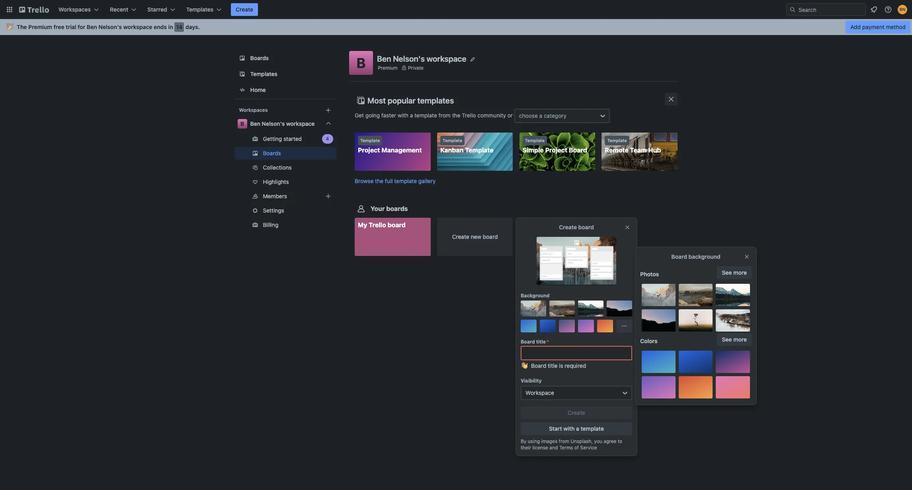 Task type: locate. For each thing, give the bounding box(es) containing it.
1 vertical spatial from
[[559, 438, 569, 444]]

1 horizontal spatial create button
[[521, 406, 632, 419]]

title left is
[[548, 362, 557, 369]]

0 vertical spatial more
[[733, 269, 747, 276]]

board for create new board
[[483, 233, 498, 240]]

template right kanban
[[465, 146, 494, 154]]

title
[[536, 339, 546, 345], [548, 362, 557, 369]]

workspaces down home on the left of the page
[[239, 107, 268, 113]]

1 see from the top
[[722, 269, 732, 276]]

start
[[549, 425, 562, 432]]

project up browse
[[358, 146, 380, 154]]

1 horizontal spatial ben nelson's workspace
[[377, 54, 466, 63]]

boards
[[250, 55, 269, 61], [263, 150, 281, 156]]

1 horizontal spatial nelson's
[[262, 120, 285, 127]]

1 vertical spatial premium
[[378, 65, 398, 71]]

terms
[[559, 445, 573, 451]]

add payment method
[[850, 23, 906, 30]]

from up 'license and terms of service'
[[559, 438, 569, 444]]

workspaces up trial
[[59, 6, 91, 13]]

0 horizontal spatial premium
[[28, 23, 52, 30]]

trello left community
[[462, 112, 476, 119]]

template up simple
[[525, 138, 545, 143]]

template remote team hub
[[605, 138, 661, 154]]

0 horizontal spatial trello
[[369, 221, 386, 229]]

ben nelson's workspace
[[377, 54, 466, 63], [250, 120, 315, 127]]

boards down the getting
[[263, 150, 281, 156]]

template up remote at the top of the page
[[607, 138, 627, 143]]

b
[[357, 55, 366, 71], [241, 120, 244, 127]]

0 vertical spatial see more
[[722, 269, 747, 276]]

1 vertical spatial more
[[733, 336, 747, 343]]

1 vertical spatial nelson's
[[393, 54, 425, 63]]

boards link
[[234, 51, 336, 65], [234, 147, 336, 160]]

1 horizontal spatial with
[[563, 425, 575, 432]]

0 vertical spatial the
[[452, 112, 460, 119]]

1 vertical spatial trello
[[369, 221, 386, 229]]

most popular templates
[[367, 96, 454, 105]]

1 horizontal spatial workspace
[[286, 120, 315, 127]]

0 vertical spatial see
[[722, 269, 732, 276]]

choose
[[519, 112, 538, 119]]

0 horizontal spatial b
[[241, 120, 244, 127]]

add
[[850, 23, 861, 30]]

0 horizontal spatial ben nelson's workspace
[[250, 120, 315, 127]]

trello right my
[[369, 221, 386, 229]]

free
[[54, 23, 64, 30]]

0 horizontal spatial title
[[536, 339, 546, 345]]

highlights link
[[234, 176, 336, 188]]

browse the full template gallery link
[[355, 178, 436, 184]]

unsplash,
[[571, 438, 593, 444]]

template down templates
[[414, 112, 437, 119]]

premium
[[28, 23, 52, 30], [378, 65, 398, 71]]

nelson's down recent on the left top
[[98, 23, 122, 30]]

1 vertical spatial with
[[563, 425, 575, 432]]

more for colors
[[733, 336, 747, 343]]

kanban
[[440, 146, 463, 154]]

by using images from unsplash, you agree to their
[[521, 438, 622, 451]]

0 horizontal spatial workspaces
[[59, 6, 91, 13]]

close popover image
[[744, 254, 750, 260]]

workspace
[[525, 389, 554, 396]]

2 see from the top
[[722, 336, 732, 343]]

2 see more from the top
[[722, 336, 747, 343]]

project
[[358, 146, 380, 154], [545, 146, 567, 154]]

create a workspace image
[[324, 105, 333, 115]]

1 vertical spatial title
[[548, 362, 557, 369]]

by
[[521, 438, 526, 444]]

0 vertical spatial from
[[439, 112, 451, 119]]

nelson's
[[98, 23, 122, 30], [393, 54, 425, 63], [262, 120, 285, 127]]

board title *
[[521, 339, 549, 345]]

1 vertical spatial boards link
[[234, 147, 336, 160]]

0 horizontal spatial templates
[[186, 6, 213, 13]]

1 vertical spatial ben nelson's workspace
[[250, 120, 315, 127]]

templates up home on the left of the page
[[250, 70, 278, 77]]

template down going
[[360, 138, 380, 143]]

create button
[[231, 3, 258, 16], [521, 406, 632, 419]]

2 vertical spatial nelson's
[[262, 120, 285, 127]]

create board
[[559, 224, 594, 230]]

my
[[358, 221, 367, 229]]

workspace
[[123, 23, 152, 30], [427, 54, 466, 63], [286, 120, 315, 127]]

1 horizontal spatial b
[[357, 55, 366, 71]]

1 more from the top
[[733, 269, 747, 276]]

template inside template project management
[[360, 138, 380, 143]]

0 horizontal spatial workspace
[[123, 23, 152, 30]]

is
[[559, 362, 563, 369]]

0 vertical spatial premium
[[28, 23, 52, 30]]

0 vertical spatial nelson's
[[98, 23, 122, 30]]

nelson's up the getting
[[262, 120, 285, 127]]

1 vertical spatial see
[[722, 336, 732, 343]]

method
[[886, 23, 906, 30]]

Search field
[[796, 4, 865, 16]]

templates
[[186, 6, 213, 13], [250, 70, 278, 77]]

0 vertical spatial templates
[[186, 6, 213, 13]]

a right choose
[[539, 112, 542, 119]]

ben right b button
[[377, 54, 391, 63]]

members
[[263, 193, 287, 199]]

1 horizontal spatial from
[[559, 438, 569, 444]]

template inside template remote team hub
[[607, 138, 627, 143]]

trello
[[462, 112, 476, 119], [369, 221, 386, 229]]

b inside button
[[357, 55, 366, 71]]

template up you
[[581, 425, 604, 432]]

board image
[[238, 53, 247, 63]]

a down most popular templates
[[410, 112, 413, 119]]

visibility
[[521, 378, 542, 384]]

management
[[382, 146, 422, 154]]

1 see more button from the top
[[717, 266, 752, 279]]

title left *
[[536, 339, 546, 345]]

ben
[[87, 23, 97, 30], [377, 54, 391, 63], [250, 120, 261, 127]]

settings
[[263, 207, 284, 214]]

templates up days.
[[186, 6, 213, 13]]

templates button
[[181, 3, 226, 16]]

boards right board image
[[250, 55, 269, 61]]

template inside template simple project board
[[525, 138, 545, 143]]

board inside template simple project board
[[569, 146, 587, 154]]

project inside template project management
[[358, 146, 380, 154]]

ben nelson's workspace up getting started
[[250, 120, 315, 127]]

project right simple
[[545, 146, 567, 154]]

from down templates
[[439, 112, 451, 119]]

forward image
[[335, 134, 344, 144]]

ben nelson's workspace up private
[[377, 54, 466, 63]]

see more button for colors
[[717, 333, 752, 346]]

the left the full
[[375, 178, 383, 184]]

0 horizontal spatial nelson's
[[98, 23, 122, 30]]

0 vertical spatial workspaces
[[59, 6, 91, 13]]

gallery
[[418, 178, 436, 184]]

0 horizontal spatial with
[[398, 112, 408, 119]]

2 horizontal spatial workspace
[[427, 54, 466, 63]]

home link
[[234, 83, 336, 97]]

search image
[[789, 6, 796, 13]]

with right faster
[[398, 112, 408, 119]]

your boards
[[371, 205, 408, 212]]

template for browse the full template gallery
[[394, 178, 417, 184]]

premium right b button
[[378, 65, 398, 71]]

template up kanban
[[443, 138, 462, 143]]

1 horizontal spatial board
[[483, 233, 498, 240]]

1 vertical spatial the
[[375, 178, 383, 184]]

see
[[722, 269, 732, 276], [722, 336, 732, 343]]

1 horizontal spatial trello
[[462, 112, 476, 119]]

2 more from the top
[[733, 336, 747, 343]]

nelson's inside banner
[[98, 23, 122, 30]]

team
[[630, 146, 647, 154]]

the
[[452, 112, 460, 119], [375, 178, 383, 184]]

the down templates
[[452, 112, 460, 119]]

primary element
[[0, 0, 912, 19]]

boards link up templates link
[[234, 51, 336, 65]]

0 vertical spatial boards link
[[234, 51, 336, 65]]

create button inside "primary" element
[[231, 3, 258, 16]]

0 horizontal spatial from
[[439, 112, 451, 119]]

0 horizontal spatial project
[[358, 146, 380, 154]]

1 horizontal spatial a
[[539, 112, 542, 119]]

14
[[176, 23, 182, 30]]

ends
[[154, 23, 167, 30]]

0 vertical spatial ben
[[87, 23, 97, 30]]

1 horizontal spatial title
[[548, 362, 557, 369]]

1 project from the left
[[358, 146, 380, 154]]

template right the full
[[394, 178, 417, 184]]

a up unsplash,
[[576, 425, 579, 432]]

0 vertical spatial see more button
[[717, 266, 752, 279]]

template for start with a template
[[581, 425, 604, 432]]

1 see more from the top
[[722, 269, 747, 276]]

1 horizontal spatial the
[[452, 112, 460, 119]]

2 vertical spatial ben
[[250, 120, 261, 127]]

ben down home on the left of the page
[[250, 120, 261, 127]]

see more button
[[717, 266, 752, 279], [717, 333, 752, 346]]

close popover image
[[624, 224, 631, 230]]

2 vertical spatial template
[[581, 425, 604, 432]]

board for my trello board
[[388, 221, 406, 229]]

2 project from the left
[[545, 146, 567, 154]]

2 horizontal spatial a
[[576, 425, 579, 432]]

with
[[398, 112, 408, 119], [563, 425, 575, 432]]

boards link up collections 'link'
[[234, 147, 336, 160]]

background element
[[521, 301, 632, 332]]

0 horizontal spatial create button
[[231, 3, 258, 16]]

0 horizontal spatial the
[[375, 178, 383, 184]]

project inside template simple project board
[[545, 146, 567, 154]]

create inside "primary" element
[[236, 6, 253, 13]]

premium down back to home image
[[28, 23, 52, 30]]

from inside the "by using images from unsplash, you agree to their"
[[559, 438, 569, 444]]

board
[[569, 146, 587, 154], [671, 253, 687, 260], [521, 339, 535, 345], [531, 362, 546, 369]]

browse
[[355, 178, 374, 184]]

nelson's up private
[[393, 54, 425, 63]]

0 horizontal spatial board
[[388, 221, 406, 229]]

0 vertical spatial b
[[357, 55, 366, 71]]

with right start
[[563, 425, 575, 432]]

you
[[594, 438, 602, 444]]

🎉 the premium free trial for ben nelson's workspace ends in 14 days.
[[6, 23, 200, 30]]

ben right for
[[87, 23, 97, 30]]

1 horizontal spatial workspaces
[[239, 107, 268, 113]]

board left remote at the top of the page
[[569, 146, 587, 154]]

1 vertical spatial see more button
[[717, 333, 752, 346]]

banner containing 🎉
[[0, 19, 912, 35]]

1 vertical spatial ben
[[377, 54, 391, 63]]

0 vertical spatial create button
[[231, 3, 258, 16]]

None text field
[[521, 346, 632, 360]]

1 horizontal spatial templates
[[250, 70, 278, 77]]

1 vertical spatial workspaces
[[239, 107, 268, 113]]

license
[[532, 445, 548, 451]]

1 horizontal spatial project
[[545, 146, 567, 154]]

2 see more button from the top
[[717, 333, 752, 346]]

wave image
[[521, 362, 528, 373]]

1 vertical spatial b
[[241, 120, 244, 127]]

0 vertical spatial ben nelson's workspace
[[377, 54, 466, 63]]

templates
[[417, 96, 454, 105]]

payment
[[862, 23, 884, 30]]

highlights
[[263, 178, 289, 185]]

template board image
[[238, 69, 247, 79]]

the
[[17, 23, 27, 30]]

1 vertical spatial see more
[[722, 336, 747, 343]]

license and terms of service
[[532, 445, 597, 451]]

1 vertical spatial template
[[394, 178, 417, 184]]

my trello board link
[[355, 218, 431, 256]]

remote
[[605, 146, 629, 154]]

board right "👋"
[[531, 362, 546, 369]]

0 horizontal spatial ben
[[87, 23, 97, 30]]

from
[[439, 112, 451, 119], [559, 438, 569, 444]]

banner
[[0, 19, 912, 35]]

template kanban template
[[440, 138, 494, 154]]

template inside button
[[581, 425, 604, 432]]



Task type: describe. For each thing, give the bounding box(es) containing it.
template for project
[[360, 138, 380, 143]]

template project management
[[358, 138, 422, 154]]

billing
[[263, 221, 279, 228]]

and
[[549, 445, 558, 451]]

👋 board title is required
[[521, 362, 586, 369]]

0 vertical spatial template
[[414, 112, 437, 119]]

images
[[541, 438, 557, 444]]

template simple project board
[[523, 138, 587, 154]]

your
[[371, 205, 385, 212]]

terms of service link
[[559, 445, 597, 451]]

see for photos
[[722, 269, 732, 276]]

switch to… image
[[6, 6, 14, 14]]

trial
[[66, 23, 76, 30]]

private
[[408, 65, 424, 71]]

start with a template button
[[521, 422, 632, 435]]

with inside button
[[563, 425, 575, 432]]

0 vertical spatial title
[[536, 339, 546, 345]]

boards
[[386, 205, 408, 212]]

required
[[565, 362, 586, 369]]

1 vertical spatial create button
[[521, 406, 632, 419]]

4
[[326, 136, 329, 142]]

my trello board
[[358, 221, 406, 229]]

start with a template
[[549, 425, 604, 432]]

get going faster with a template from the trello community or
[[355, 112, 514, 119]]

0 vertical spatial boards
[[250, 55, 269, 61]]

agree
[[604, 438, 616, 444]]

recent
[[110, 6, 128, 13]]

1 horizontal spatial premium
[[378, 65, 398, 71]]

for
[[78, 23, 85, 30]]

collections link
[[234, 161, 336, 174]]

1 vertical spatial boards
[[263, 150, 281, 156]]

see more button for photos
[[717, 266, 752, 279]]

2 horizontal spatial board
[[578, 224, 594, 230]]

more for photos
[[733, 269, 747, 276]]

getting started
[[263, 135, 302, 142]]

getting
[[263, 135, 282, 142]]

using
[[528, 438, 540, 444]]

new
[[471, 233, 481, 240]]

0 horizontal spatial a
[[410, 112, 413, 119]]

add image
[[324, 191, 333, 201]]

popular
[[388, 96, 416, 105]]

0 vertical spatial trello
[[462, 112, 476, 119]]

board background
[[671, 253, 720, 260]]

see more for colors
[[722, 336, 747, 343]]

get
[[355, 112, 364, 119]]

hub
[[648, 146, 661, 154]]

0 vertical spatial workspace
[[123, 23, 152, 30]]

settings link
[[234, 204, 336, 217]]

simple
[[523, 146, 544, 154]]

custom image image
[[530, 305, 537, 312]]

open information menu image
[[884, 6, 892, 14]]

to
[[618, 438, 622, 444]]

full
[[385, 178, 393, 184]]

0 notifications image
[[869, 5, 879, 14]]

starred
[[147, 6, 167, 13]]

1 vertical spatial workspace
[[427, 54, 466, 63]]

see more for photos
[[722, 269, 747, 276]]

1 vertical spatial templates
[[250, 70, 278, 77]]

*
[[547, 339, 549, 345]]

started
[[284, 135, 302, 142]]

2 vertical spatial workspace
[[286, 120, 315, 127]]

going
[[365, 112, 380, 119]]

recent button
[[105, 3, 141, 16]]

back to home image
[[19, 3, 49, 16]]

collections
[[263, 164, 292, 171]]

photos
[[640, 271, 659, 277]]

browse the full template gallery
[[355, 178, 436, 184]]

see for colors
[[722, 336, 732, 343]]

confetti image
[[6, 23, 14, 30]]

board left *
[[521, 339, 535, 345]]

1 boards link from the top
[[234, 51, 336, 65]]

starred button
[[143, 3, 180, 16]]

community
[[477, 112, 506, 119]]

of
[[574, 445, 579, 451]]

2 horizontal spatial ben
[[377, 54, 391, 63]]

template for simple
[[525, 138, 545, 143]]

background
[[521, 293, 550, 299]]

colors
[[640, 338, 658, 344]]

a inside button
[[576, 425, 579, 432]]

most
[[367, 96, 386, 105]]

faster
[[381, 112, 396, 119]]

billing link
[[234, 219, 336, 231]]

template for remote
[[607, 138, 627, 143]]

add payment method link
[[846, 21, 910, 33]]

👋
[[521, 362, 528, 369]]

2 horizontal spatial nelson's
[[393, 54, 425, 63]]

1 horizontal spatial ben
[[250, 120, 261, 127]]

background
[[689, 253, 720, 260]]

category
[[544, 112, 567, 119]]

board left background
[[671, 253, 687, 260]]

members link
[[234, 190, 336, 203]]

license link
[[532, 445, 548, 451]]

in
[[168, 23, 173, 30]]

ben nelson (bennelson96) image
[[898, 5, 907, 14]]

workspaces button
[[54, 3, 104, 16]]

home
[[250, 86, 266, 93]]

days.
[[185, 23, 200, 30]]

create new board
[[452, 233, 498, 240]]

service
[[580, 445, 597, 451]]

templates inside dropdown button
[[186, 6, 213, 13]]

choose a category
[[519, 112, 567, 119]]

ben inside banner
[[87, 23, 97, 30]]

premium inside banner
[[28, 23, 52, 30]]

template for kanban
[[443, 138, 462, 143]]

home image
[[238, 85, 247, 95]]

2 boards link from the top
[[234, 147, 336, 160]]

0 vertical spatial with
[[398, 112, 408, 119]]

workspaces inside dropdown button
[[59, 6, 91, 13]]

templates link
[[234, 67, 336, 81]]



Task type: vqa. For each thing, say whether or not it's contained in the screenshot.
Power- in Button
no



